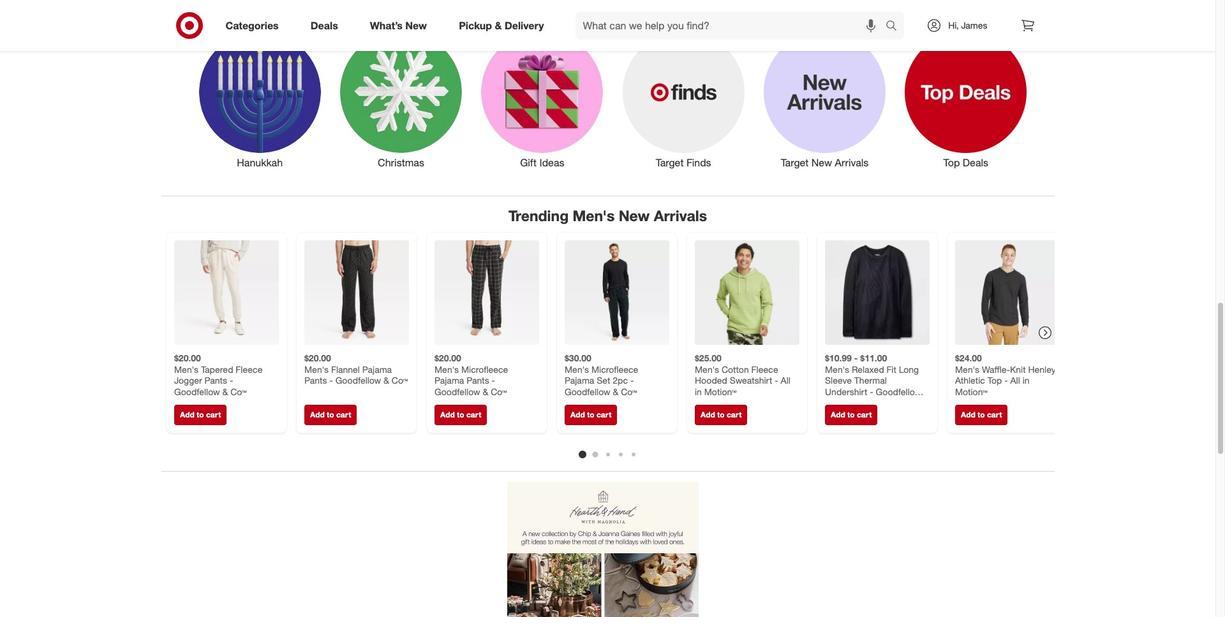 Task type: locate. For each thing, give the bounding box(es) containing it.
4 add to cart button from the left
[[564, 405, 617, 425]]

3 add to cart from the left
[[440, 410, 481, 420]]

6 to from the left
[[847, 410, 855, 420]]

2 to from the left
[[326, 410, 334, 420]]

0 horizontal spatial microfleece
[[461, 364, 508, 375]]

-
[[854, 353, 858, 364], [229, 375, 233, 386], [329, 375, 333, 386], [491, 375, 495, 386], [630, 375, 634, 386], [775, 375, 778, 386], [1004, 375, 1008, 386], [870, 386, 873, 397]]

to down $20.00 men's microfleece pajama pants - goodfellow & co™
[[457, 410, 464, 420]]

finds
[[687, 156, 711, 169]]

cart down $20.00 men's tapered fleece jogger pants - goodfellow & co™
[[206, 410, 221, 420]]

1 motion™ from the left
[[704, 386, 736, 397]]

add to cart down undershirt
[[831, 410, 872, 420]]

target new arrivals link
[[754, 29, 895, 170]]

in down knit on the right bottom
[[1022, 375, 1029, 386]]

pajama
[[362, 364, 392, 375], [434, 375, 464, 386], [564, 375, 594, 386]]

in inside $24.00 men's waffle-knit henley athletic top - all in motion™
[[1022, 375, 1029, 386]]

fleece inside $25.00 men's cotton fleece hooded sweatshirt - all in motion™
[[751, 364, 778, 375]]

1 vertical spatial top
[[987, 375, 1002, 386]]

to
[[196, 410, 204, 420], [326, 410, 334, 420], [457, 410, 464, 420], [587, 410, 594, 420], [717, 410, 724, 420], [847, 410, 855, 420], [977, 410, 985, 420]]

arrivals
[[835, 156, 869, 169], [654, 207, 707, 225]]

& inside $20.00 men's flannel pajama pants - goodfellow & co™
[[383, 375, 389, 386]]

pickup & delivery link
[[448, 11, 560, 40]]

1 vertical spatial new
[[812, 156, 832, 169]]

to down undershirt
[[847, 410, 855, 420]]

add down undershirt
[[831, 410, 845, 420]]

1 horizontal spatial $20.00
[[304, 353, 331, 364]]

6 cart from the left
[[857, 410, 872, 420]]

0 horizontal spatial in
[[695, 386, 702, 397]]

- inside $30.00 men's microfleece pajama set 2pc - goodfellow & co™
[[630, 375, 634, 386]]

5 cart from the left
[[726, 410, 741, 420]]

pajama inside $30.00 men's microfleece pajama set 2pc - goodfellow & co™
[[564, 375, 594, 386]]

1 add from the left
[[180, 410, 194, 420]]

6 add from the left
[[831, 410, 845, 420]]

add down $30.00 men's microfleece pajama set 2pc - goodfellow & co™
[[570, 410, 585, 420]]

add to cart down hooded
[[700, 410, 741, 420]]

add to cart button down undershirt
[[825, 405, 877, 425]]

cart
[[206, 410, 221, 420], [336, 410, 351, 420], [466, 410, 481, 420], [596, 410, 611, 420], [726, 410, 741, 420], [857, 410, 872, 420], [987, 410, 1002, 420]]

microfleece for set
[[591, 364, 638, 375]]

add to cart button down flannel
[[304, 405, 357, 425]]

2 fleece from the left
[[751, 364, 778, 375]]

men's microfleece pajama set 2pc - goodfellow & co™ image
[[564, 240, 669, 345], [564, 240, 669, 345]]

3 add to cart button from the left
[[434, 405, 487, 425]]

add to cart button down $20.00 men's microfleece pajama pants - goodfellow & co™
[[434, 405, 487, 425]]

add for $25.00 men's cotton fleece hooded sweatshirt - all in motion™
[[700, 410, 715, 420]]

1 horizontal spatial fleece
[[751, 364, 778, 375]]

goodfellow inside $20.00 men's microfleece pajama pants - goodfellow & co™
[[434, 386, 480, 397]]

1 target from the left
[[656, 156, 684, 169]]

add to cart down flannel
[[310, 410, 351, 420]]

5 to from the left
[[717, 410, 724, 420]]

& inside $30.00 men's microfleece pajama set 2pc - goodfellow & co™
[[613, 386, 618, 397]]

add to cart button
[[174, 405, 226, 425], [304, 405, 357, 425], [434, 405, 487, 425], [564, 405, 617, 425], [695, 405, 747, 425], [825, 405, 877, 425], [955, 405, 1008, 425]]

3 add from the left
[[440, 410, 455, 420]]

trending
[[509, 207, 569, 225]]

3 pants from the left
[[466, 375, 489, 386]]

men's inside $10.99 - $11.00 men's relaxed fit long sleeve thermal undershirt - goodfellow & co™
[[825, 364, 849, 375]]

add to cart for $30.00 men's microfleece pajama set 2pc - goodfellow & co™
[[570, 410, 611, 420]]

motion™ down athletic
[[955, 386, 987, 397]]

motion™ down hooded
[[704, 386, 736, 397]]

new for what's
[[405, 19, 427, 32]]

microfleece inside $30.00 men's microfleece pajama set 2pc - goodfellow & co™
[[591, 364, 638, 375]]

co™ inside $10.99 - $11.00 men's relaxed fit long sleeve thermal undershirt - goodfellow & co™
[[825, 397, 841, 408]]

athletic
[[955, 375, 985, 386]]

add down the jogger
[[180, 410, 194, 420]]

advertisement region
[[507, 482, 698, 618]]

add to cart button down athletic
[[955, 405, 1008, 425]]

$10.99
[[825, 353, 851, 364]]

in
[[1022, 375, 1029, 386], [695, 386, 702, 397]]

7 cart from the left
[[987, 410, 1002, 420]]

deals
[[311, 19, 338, 32], [963, 156, 988, 169]]

christmas
[[378, 156, 424, 169]]

2 add to cart button from the left
[[304, 405, 357, 425]]

cart down flannel
[[336, 410, 351, 420]]

- inside $20.00 men's microfleece pajama pants - goodfellow & co™
[[491, 375, 495, 386]]

men's cotton fleece hooded sweatshirt - all in motion™ image
[[695, 240, 799, 345], [695, 240, 799, 345]]

top
[[944, 156, 960, 169], [987, 375, 1002, 386]]

cart for men's relaxed fit long sleeve thermal undershirt - goodfellow & co™
[[857, 410, 872, 420]]

$20.00 for $20.00 men's flannel pajama pants - goodfellow & co™
[[304, 353, 331, 364]]

pants inside $20.00 men's flannel pajama pants - goodfellow & co™
[[304, 375, 327, 386]]

to down athletic
[[977, 410, 985, 420]]

add to cart button down hooded
[[695, 405, 747, 425]]

cart for men's tapered fleece jogger pants - goodfellow & co™
[[206, 410, 221, 420]]

men's microfleece pajama pants - goodfellow & co™ image
[[434, 240, 539, 345], [434, 240, 539, 345]]

fleece up sweatshirt
[[751, 364, 778, 375]]

add
[[180, 410, 194, 420], [310, 410, 324, 420], [440, 410, 455, 420], [570, 410, 585, 420], [700, 410, 715, 420], [831, 410, 845, 420], [961, 410, 975, 420]]

categories
[[226, 19, 279, 32]]

1 fleece from the left
[[235, 364, 262, 375]]

1 horizontal spatial microfleece
[[591, 364, 638, 375]]

undershirt
[[825, 386, 867, 397]]

2 cart from the left
[[336, 410, 351, 420]]

add down $20.00 men's microfleece pajama pants - goodfellow & co™
[[440, 410, 455, 420]]

$10.99 - $11.00 men's relaxed fit long sleeve thermal undershirt - goodfellow & co™
[[825, 353, 929, 408]]

microfleece
[[461, 364, 508, 375], [591, 364, 638, 375]]

men's inside $24.00 men's waffle-knit henley athletic top - all in motion™
[[955, 364, 979, 375]]

pants inside $20.00 men's microfleece pajama pants - goodfellow & co™
[[466, 375, 489, 386]]

search
[[880, 20, 911, 33]]

deals inside deals "link"
[[311, 19, 338, 32]]

add to cart button for men's microfleece pajama pants - goodfellow & co™
[[434, 405, 487, 425]]

1 horizontal spatial pajama
[[434, 375, 464, 386]]

1 horizontal spatial motion™
[[955, 386, 987, 397]]

6 add to cart from the left
[[831, 410, 872, 420]]

top inside 'link'
[[944, 156, 960, 169]]

all down knit on the right bottom
[[1010, 375, 1020, 386]]

1 horizontal spatial in
[[1022, 375, 1029, 386]]

cart down $20.00 men's microfleece pajama pants - goodfellow & co™
[[466, 410, 481, 420]]

1 horizontal spatial target
[[781, 156, 809, 169]]

1 all from the left
[[780, 375, 790, 386]]

2 horizontal spatial pajama
[[564, 375, 594, 386]]

long
[[899, 364, 919, 375]]

add down athletic
[[961, 410, 975, 420]]

7 add to cart from the left
[[961, 410, 1002, 420]]

add to cart for $20.00 men's tapered fleece jogger pants - goodfellow & co™
[[180, 410, 221, 420]]

co™
[[391, 375, 408, 386], [230, 386, 246, 397], [490, 386, 507, 397], [621, 386, 637, 397], [825, 397, 841, 408]]

0 horizontal spatial new
[[405, 19, 427, 32]]

fleece
[[235, 364, 262, 375], [751, 364, 778, 375]]

men's flannel pajama pants - goodfellow & co™ image
[[304, 240, 409, 345], [304, 240, 409, 345]]

2 add to cart from the left
[[310, 410, 351, 420]]

7 add to cart button from the left
[[955, 405, 1008, 425]]

2 motion™ from the left
[[955, 386, 987, 397]]

cart for men's microfleece pajama pants - goodfellow & co™
[[466, 410, 481, 420]]

add to cart for $20.00 men's microfleece pajama pants - goodfellow & co™
[[440, 410, 481, 420]]

5 add from the left
[[700, 410, 715, 420]]

add to cart button down set
[[564, 405, 617, 425]]

cart down $24.00 men's waffle-knit henley athletic top - all in motion™
[[987, 410, 1002, 420]]

to down $30.00 men's microfleece pajama set 2pc - goodfellow & co™
[[587, 410, 594, 420]]

in down hooded
[[695, 386, 702, 397]]

men's tapered fleece jogger pants - goodfellow & co™ image
[[174, 240, 279, 345], [174, 240, 279, 345]]

3 to from the left
[[457, 410, 464, 420]]

goodfellow
[[335, 375, 381, 386], [174, 386, 220, 397], [434, 386, 480, 397], [564, 386, 610, 397], [876, 386, 921, 397]]

0 vertical spatial top
[[944, 156, 960, 169]]

to down the jogger
[[196, 410, 204, 420]]

add to cart for $25.00 men's cotton fleece hooded sweatshirt - all in motion™
[[700, 410, 741, 420]]

thermal
[[854, 375, 887, 386]]

0 horizontal spatial fleece
[[235, 364, 262, 375]]

0 vertical spatial in
[[1022, 375, 1029, 386]]

$20.00 inside $20.00 men's tapered fleece jogger pants - goodfellow & co™
[[174, 353, 201, 364]]

0 horizontal spatial motion™
[[704, 386, 736, 397]]

- inside $24.00 men's waffle-knit henley athletic top - all in motion™
[[1004, 375, 1008, 386]]

0 horizontal spatial deals
[[311, 19, 338, 32]]

to down flannel
[[326, 410, 334, 420]]

$20.00
[[174, 353, 201, 364], [304, 353, 331, 364], [434, 353, 461, 364]]

gift ideas link
[[472, 29, 613, 170]]

0 horizontal spatial all
[[780, 375, 790, 386]]

1 horizontal spatial pants
[[304, 375, 327, 386]]

4 add to cart from the left
[[570, 410, 611, 420]]

2 microfleece from the left
[[591, 364, 638, 375]]

top deals link
[[895, 29, 1037, 170]]

goodfellow inside $10.99 - $11.00 men's relaxed fit long sleeve thermal undershirt - goodfellow & co™
[[876, 386, 921, 397]]

2 horizontal spatial $20.00
[[434, 353, 461, 364]]

add to cart button down the jogger
[[174, 405, 226, 425]]

2 target from the left
[[781, 156, 809, 169]]

cart down sweatshirt
[[726, 410, 741, 420]]

what's
[[370, 19, 403, 32]]

2 add from the left
[[310, 410, 324, 420]]

& inside $20.00 men's microfleece pajama pants - goodfellow & co™
[[482, 386, 488, 397]]

co™ inside $20.00 men's flannel pajama pants - goodfellow & co™
[[391, 375, 408, 386]]

1 vertical spatial deals
[[963, 156, 988, 169]]

1 add to cart from the left
[[180, 410, 221, 420]]

to for men's waffle-knit henley athletic top - all in motion™
[[977, 410, 985, 420]]

men's inside $30.00 men's microfleece pajama set 2pc - goodfellow & co™
[[564, 364, 589, 375]]

0 vertical spatial arrivals
[[835, 156, 869, 169]]

1 horizontal spatial all
[[1010, 375, 1020, 386]]

0 horizontal spatial pants
[[204, 375, 227, 386]]

1 $20.00 from the left
[[174, 353, 201, 364]]

1 horizontal spatial arrivals
[[835, 156, 869, 169]]

4 add from the left
[[570, 410, 585, 420]]

- inside $25.00 men's cotton fleece hooded sweatshirt - all in motion™
[[775, 375, 778, 386]]

motion™
[[704, 386, 736, 397], [955, 386, 987, 397]]

new inside "link"
[[405, 19, 427, 32]]

add to cart down $20.00 men's microfleece pajama pants - goodfellow & co™
[[440, 410, 481, 420]]

1 microfleece from the left
[[461, 364, 508, 375]]

0 vertical spatial deals
[[311, 19, 338, 32]]

target
[[656, 156, 684, 169], [781, 156, 809, 169]]

to for men's microfleece pajama set 2pc - goodfellow & co™
[[587, 410, 594, 420]]

men's for trending men's new arrivals
[[573, 207, 615, 225]]

add down hooded
[[700, 410, 715, 420]]

1 horizontal spatial deals
[[963, 156, 988, 169]]

waffle-
[[982, 364, 1010, 375]]

5 add to cart from the left
[[700, 410, 741, 420]]

men's inside $25.00 men's cotton fleece hooded sweatshirt - all in motion™
[[695, 364, 719, 375]]

add to cart
[[180, 410, 221, 420], [310, 410, 351, 420], [440, 410, 481, 420], [570, 410, 611, 420], [700, 410, 741, 420], [831, 410, 872, 420], [961, 410, 1002, 420]]

pajama inside $20.00 men's flannel pajama pants - goodfellow & co™
[[362, 364, 392, 375]]

6 add to cart button from the left
[[825, 405, 877, 425]]

0 vertical spatial new
[[405, 19, 427, 32]]

add to cart down the jogger
[[180, 410, 221, 420]]

to down hooded
[[717, 410, 724, 420]]

cart for men's cotton fleece hooded sweatshirt - all in motion™
[[726, 410, 741, 420]]

pajama inside $20.00 men's microfleece pajama pants - goodfellow & co™
[[434, 375, 464, 386]]

men's for $25.00 men's cotton fleece hooded sweatshirt - all in motion™
[[695, 364, 719, 375]]

men's inside $20.00 men's tapered fleece jogger pants - goodfellow & co™
[[174, 364, 198, 375]]

add for $30.00 men's microfleece pajama set 2pc - goodfellow & co™
[[570, 410, 585, 420]]

to for men's flannel pajama pants - goodfellow & co™
[[326, 410, 334, 420]]

add down $20.00 men's flannel pajama pants - goodfellow & co™
[[310, 410, 324, 420]]

4 to from the left
[[587, 410, 594, 420]]

1 vertical spatial in
[[695, 386, 702, 397]]

men's relaxed fit long sleeve thermal undershirt - goodfellow & co™ image
[[825, 240, 929, 345], [825, 240, 929, 345]]

0 horizontal spatial top
[[944, 156, 960, 169]]

1 horizontal spatial top
[[987, 375, 1002, 386]]

all
[[780, 375, 790, 386], [1010, 375, 1020, 386]]

1 to from the left
[[196, 410, 204, 420]]

4 cart from the left
[[596, 410, 611, 420]]

1 add to cart button from the left
[[174, 405, 226, 425]]

cart for men's flannel pajama pants - goodfellow & co™
[[336, 410, 351, 420]]

2 pants from the left
[[304, 375, 327, 386]]

cart down undershirt
[[857, 410, 872, 420]]

target new arrivals
[[781, 156, 869, 169]]

cart down set
[[596, 410, 611, 420]]

new
[[405, 19, 427, 32], [812, 156, 832, 169], [619, 207, 650, 225]]

to for men's microfleece pajama pants - goodfellow & co™
[[457, 410, 464, 420]]

7 add from the left
[[961, 410, 975, 420]]

pajama for men's microfleece pajama set 2pc - goodfellow & co™
[[564, 375, 594, 386]]

- inside $20.00 men's tapered fleece jogger pants - goodfellow & co™
[[229, 375, 233, 386]]

$30.00 men's microfleece pajama set 2pc - goodfellow & co™
[[564, 353, 638, 397]]

5 add to cart button from the left
[[695, 405, 747, 425]]

men's inside $20.00 men's microfleece pajama pants - goodfellow & co™
[[434, 364, 458, 375]]

all right sweatshirt
[[780, 375, 790, 386]]

men's inside $20.00 men's flannel pajama pants - goodfellow & co™
[[304, 364, 328, 375]]

3 cart from the left
[[466, 410, 481, 420]]

1 vertical spatial arrivals
[[654, 207, 707, 225]]

add to cart down athletic
[[961, 410, 1002, 420]]

fleece right tapered
[[235, 364, 262, 375]]

2 all from the left
[[1010, 375, 1020, 386]]

2 horizontal spatial new
[[812, 156, 832, 169]]

0 horizontal spatial pajama
[[362, 364, 392, 375]]

7 to from the left
[[977, 410, 985, 420]]

men's for $20.00 men's tapered fleece jogger pants - goodfellow & co™
[[174, 364, 198, 375]]

to for men's cotton fleece hooded sweatshirt - all in motion™
[[717, 410, 724, 420]]

men's waffle-knit henley athletic top - all in motion™ image
[[955, 240, 1060, 345], [955, 240, 1060, 345]]

add to cart down set
[[570, 410, 611, 420]]

pants
[[204, 375, 227, 386], [304, 375, 327, 386], [466, 375, 489, 386]]

gift ideas
[[520, 156, 564, 169]]

$20.00 inside $20.00 men's microfleece pajama pants - goodfellow & co™
[[434, 353, 461, 364]]

add to cart button for men's microfleece pajama set 2pc - goodfellow & co™
[[564, 405, 617, 425]]

tapered
[[201, 364, 233, 375]]

&
[[495, 19, 502, 32], [383, 375, 389, 386], [222, 386, 228, 397], [482, 386, 488, 397], [613, 386, 618, 397], [924, 386, 929, 397]]

cart for men's microfleece pajama set 2pc - goodfellow & co™
[[596, 410, 611, 420]]

$20.00 inside $20.00 men's flannel pajama pants - goodfellow & co™
[[304, 353, 331, 364]]

men's
[[573, 207, 615, 225], [174, 364, 198, 375], [304, 364, 328, 375], [434, 364, 458, 375], [564, 364, 589, 375], [695, 364, 719, 375], [825, 364, 849, 375], [955, 364, 979, 375]]

microfleece inside $20.00 men's microfleece pajama pants - goodfellow & co™
[[461, 364, 508, 375]]

0 horizontal spatial arrivals
[[654, 207, 707, 225]]

hooded
[[695, 375, 727, 386]]

1 cart from the left
[[206, 410, 221, 420]]

fleece inside $20.00 men's tapered fleece jogger pants - goodfellow & co™
[[235, 364, 262, 375]]

1 pants from the left
[[204, 375, 227, 386]]

2 horizontal spatial pants
[[466, 375, 489, 386]]

1 horizontal spatial new
[[619, 207, 650, 225]]

add for $10.99 - $11.00 men's relaxed fit long sleeve thermal undershirt - goodfellow & co™
[[831, 410, 845, 420]]

0 horizontal spatial $20.00
[[174, 353, 201, 364]]

2 $20.00 from the left
[[304, 353, 331, 364]]

0 horizontal spatial target
[[656, 156, 684, 169]]

men's for $30.00 men's microfleece pajama set 2pc - goodfellow & co™
[[564, 364, 589, 375]]

3 $20.00 from the left
[[434, 353, 461, 364]]

motion™ inside $24.00 men's waffle-knit henley athletic top - all in motion™
[[955, 386, 987, 397]]



Task type: vqa. For each thing, say whether or not it's contained in the screenshot.
want
no



Task type: describe. For each thing, give the bounding box(es) containing it.
search button
[[880, 11, 911, 42]]

& inside $20.00 men's tapered fleece jogger pants - goodfellow & co™
[[222, 386, 228, 397]]

cotton
[[721, 364, 749, 375]]

add for $20.00 men's flannel pajama pants - goodfellow & co™
[[310, 410, 324, 420]]

jogger
[[174, 375, 202, 386]]

pickup
[[459, 19, 492, 32]]

flannel
[[331, 364, 360, 375]]

to for men's relaxed fit long sleeve thermal undershirt - goodfellow & co™
[[847, 410, 855, 420]]

trending men's new arrivals
[[509, 207, 707, 225]]

co™ inside $20.00 men's microfleece pajama pants - goodfellow & co™
[[490, 386, 507, 397]]

henley
[[1028, 364, 1056, 375]]

hanukkah
[[237, 156, 283, 169]]

add for $24.00 men's waffle-knit henley athletic top - all in motion™
[[961, 410, 975, 420]]

- inside $20.00 men's flannel pajama pants - goodfellow & co™
[[329, 375, 333, 386]]

add to cart button for men's cotton fleece hooded sweatshirt - all in motion™
[[695, 405, 747, 425]]

men's for $24.00 men's waffle-knit henley athletic top - all in motion™
[[955, 364, 979, 375]]

pajama for men's microfleece pajama pants - goodfellow & co™
[[434, 375, 464, 386]]

sleeve
[[825, 375, 852, 386]]

hi,
[[948, 20, 959, 31]]

$20.00 men's microfleece pajama pants - goodfellow & co™
[[434, 353, 508, 397]]

what's new
[[370, 19, 427, 32]]

top deals
[[944, 156, 988, 169]]

add to cart button for men's waffle-knit henley athletic top - all in motion™
[[955, 405, 1008, 425]]

goodfellow inside $30.00 men's microfleece pajama set 2pc - goodfellow & co™
[[564, 386, 610, 397]]

co™ inside $30.00 men's microfleece pajama set 2pc - goodfellow & co™
[[621, 386, 637, 397]]

top inside $24.00 men's waffle-knit henley athletic top - all in motion™
[[987, 375, 1002, 386]]

add for $20.00 men's microfleece pajama pants - goodfellow & co™
[[440, 410, 455, 420]]

add to cart button for men's relaxed fit long sleeve thermal undershirt - goodfellow & co™
[[825, 405, 877, 425]]

knit
[[1010, 364, 1026, 375]]

hanukkah link
[[189, 29, 330, 170]]

fit
[[886, 364, 896, 375]]

target finds
[[656, 156, 711, 169]]

gift
[[520, 156, 537, 169]]

add for $20.00 men's tapered fleece jogger pants - goodfellow & co™
[[180, 410, 194, 420]]

$25.00
[[695, 353, 721, 364]]

to for men's tapered fleece jogger pants - goodfellow & co™
[[196, 410, 204, 420]]

goodfellow inside $20.00 men's tapered fleece jogger pants - goodfellow & co™
[[174, 386, 220, 397]]

add to cart for $20.00 men's flannel pajama pants - goodfellow & co™
[[310, 410, 351, 420]]

$24.00 men's waffle-knit henley athletic top - all in motion™
[[955, 353, 1056, 397]]

men's for $20.00 men's flannel pajama pants - goodfellow & co™
[[304, 364, 328, 375]]

$20.00 for $20.00 men's tapered fleece jogger pants - goodfellow & co™
[[174, 353, 201, 364]]

goodfellow inside $20.00 men's flannel pajama pants - goodfellow & co™
[[335, 375, 381, 386]]

& inside $10.99 - $11.00 men's relaxed fit long sleeve thermal undershirt - goodfellow & co™
[[924, 386, 929, 397]]

pickup & delivery
[[459, 19, 544, 32]]

add to cart for $24.00 men's waffle-knit henley athletic top - all in motion™
[[961, 410, 1002, 420]]

$30.00
[[564, 353, 591, 364]]

target for target new arrivals
[[781, 156, 809, 169]]

target for target finds
[[656, 156, 684, 169]]

$20.00 men's tapered fleece jogger pants - goodfellow & co™
[[174, 353, 262, 397]]

deals inside top deals 'link'
[[963, 156, 988, 169]]

pants for men's microfleece pajama pants - goodfellow & co™
[[466, 375, 489, 386]]

motion™ inside $25.00 men's cotton fleece hooded sweatshirt - all in motion™
[[704, 386, 736, 397]]

$24.00
[[955, 353, 982, 364]]

pants inside $20.00 men's tapered fleece jogger pants - goodfellow & co™
[[204, 375, 227, 386]]

$11.00
[[860, 353, 887, 364]]

add to cart button for men's flannel pajama pants - goodfellow & co™
[[304, 405, 357, 425]]

pants for men's flannel pajama pants - goodfellow & co™
[[304, 375, 327, 386]]

all inside $25.00 men's cotton fleece hooded sweatshirt - all in motion™
[[780, 375, 790, 386]]

co™ inside $20.00 men's tapered fleece jogger pants - goodfellow & co™
[[230, 386, 246, 397]]

men's for $20.00 men's microfleece pajama pants - goodfellow & co™
[[434, 364, 458, 375]]

what's new link
[[359, 11, 443, 40]]

james
[[961, 20, 987, 31]]

cart for men's waffle-knit henley athletic top - all in motion™
[[987, 410, 1002, 420]]

new for target
[[812, 156, 832, 169]]

fleece for cotton
[[751, 364, 778, 375]]

What can we help you find? suggestions appear below search field
[[575, 11, 889, 40]]

pajama for men's flannel pajama pants - goodfellow & co™
[[362, 364, 392, 375]]

all inside $24.00 men's waffle-knit henley athletic top - all in motion™
[[1010, 375, 1020, 386]]

$25.00 men's cotton fleece hooded sweatshirt - all in motion™
[[695, 353, 790, 397]]

ideas
[[540, 156, 564, 169]]

$20.00 for $20.00 men's microfleece pajama pants - goodfellow & co™
[[434, 353, 461, 364]]

$20.00 men's flannel pajama pants - goodfellow & co™
[[304, 353, 408, 386]]

microfleece for pants
[[461, 364, 508, 375]]

sweatshirt
[[729, 375, 772, 386]]

target finds link
[[613, 29, 754, 170]]

2 vertical spatial new
[[619, 207, 650, 225]]

fleece for tapered
[[235, 364, 262, 375]]

2pc
[[612, 375, 628, 386]]

categories link
[[215, 11, 295, 40]]

delivery
[[505, 19, 544, 32]]

add to cart button for men's tapered fleece jogger pants - goodfellow & co™
[[174, 405, 226, 425]]

arrivals inside target new arrivals link
[[835, 156, 869, 169]]

deals link
[[300, 11, 354, 40]]

relaxed
[[852, 364, 884, 375]]

in inside $25.00 men's cotton fleece hooded sweatshirt - all in motion™
[[695, 386, 702, 397]]

hi, james
[[948, 20, 987, 31]]

set
[[596, 375, 610, 386]]

christmas link
[[330, 29, 472, 170]]

add to cart for $10.99 - $11.00 men's relaxed fit long sleeve thermal undershirt - goodfellow & co™
[[831, 410, 872, 420]]



